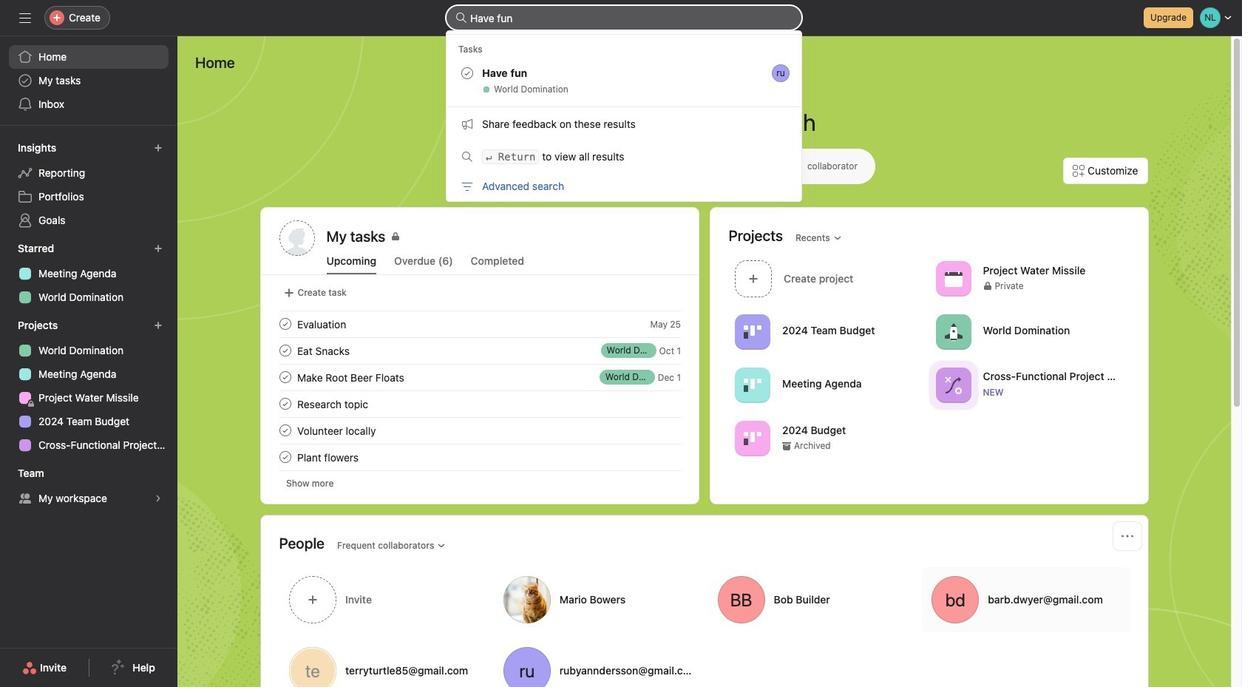 Task type: locate. For each thing, give the bounding box(es) containing it.
0 vertical spatial board image
[[744, 323, 761, 341]]

rocket image
[[944, 323, 962, 341]]

list item
[[261, 311, 698, 337], [261, 337, 698, 364], [261, 364, 698, 390], [261, 390, 698, 417], [261, 444, 698, 470]]

mark complete image for 3rd mark complete checkbox from the bottom
[[276, 342, 294, 359]]

2 mark complete checkbox from the top
[[276, 342, 294, 359]]

4 mark complete checkbox from the top
[[276, 448, 294, 466]]

1 mark complete image from the top
[[276, 342, 294, 359]]

5 list item from the top
[[261, 444, 698, 470]]

Search tasks, projects, and more text field
[[447, 6, 802, 30]]

board image
[[744, 323, 761, 341], [744, 376, 761, 394]]

1 vertical spatial mark complete image
[[276, 448, 294, 466]]

1 vertical spatial mark complete checkbox
[[276, 422, 294, 439]]

0 vertical spatial mark complete image
[[276, 342, 294, 359]]

projects element
[[0, 312, 177, 460]]

see details, my workspace image
[[154, 494, 163, 503]]

0 vertical spatial mark complete checkbox
[[276, 368, 294, 386]]

prominent image
[[456, 12, 467, 24]]

4 list item from the top
[[261, 390, 698, 417]]

mark complete image
[[276, 342, 294, 359], [276, 448, 294, 466]]

2 mark complete image from the top
[[276, 448, 294, 466]]

1 vertical spatial board image
[[744, 376, 761, 394]]

starred element
[[0, 235, 177, 312]]

Mark complete checkbox
[[276, 315, 294, 333], [276, 342, 294, 359], [276, 395, 294, 413], [276, 448, 294, 466]]

1 list item from the top
[[261, 311, 698, 337]]

global element
[[0, 36, 177, 125]]

Mark complete checkbox
[[276, 368, 294, 386], [276, 422, 294, 439]]

new insights image
[[154, 143, 163, 152]]

add items to starred image
[[154, 244, 163, 253]]

None field
[[447, 6, 802, 30]]

mark complete image for first mark complete checkbox from the bottom
[[276, 448, 294, 466]]

line_and_symbols image
[[944, 376, 962, 394]]

mark complete image
[[276, 315, 294, 333], [276, 368, 294, 386], [276, 395, 294, 413], [276, 422, 294, 439]]

1 mark complete checkbox from the top
[[276, 368, 294, 386]]



Task type: describe. For each thing, give the bounding box(es) containing it.
2 mark complete image from the top
[[276, 368, 294, 386]]

new project or portfolio image
[[154, 321, 163, 330]]

1 mark complete checkbox from the top
[[276, 315, 294, 333]]

4 mark complete image from the top
[[276, 422, 294, 439]]

mark complete checkbox inside list item
[[276, 368, 294, 386]]

3 mark complete checkbox from the top
[[276, 395, 294, 413]]

teams element
[[0, 460, 177, 513]]

1 board image from the top
[[744, 323, 761, 341]]

2 list item from the top
[[261, 337, 698, 364]]

2 board image from the top
[[744, 376, 761, 394]]

2 mark complete checkbox from the top
[[276, 422, 294, 439]]

calendar image
[[944, 270, 962, 287]]

1 mark complete image from the top
[[276, 315, 294, 333]]

3 list item from the top
[[261, 364, 698, 390]]

hide sidebar image
[[19, 12, 31, 24]]

insights element
[[0, 135, 177, 235]]

add profile photo image
[[279, 220, 315, 256]]

board image
[[744, 429, 761, 447]]

3 mark complete image from the top
[[276, 395, 294, 413]]



Task type: vqa. For each thing, say whether or not it's contained in the screenshot.
TEAMS ELEMENT
yes



